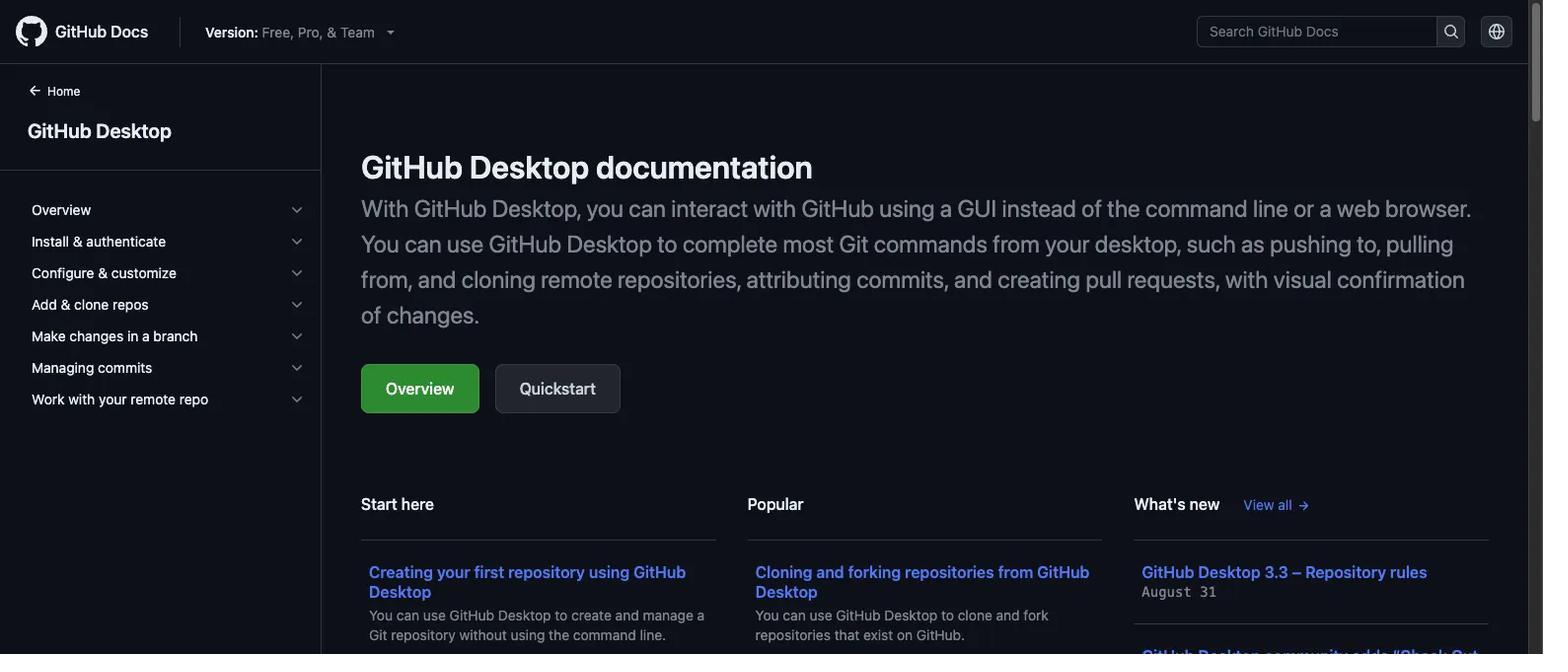 Task type: vqa. For each thing, say whether or not it's contained in the screenshot.
the middle your
yes



Task type: describe. For each thing, give the bounding box(es) containing it.
github up without on the bottom left of page
[[450, 607, 494, 624]]

desktop,
[[492, 194, 581, 222]]

a right the or
[[1320, 194, 1332, 222]]

31
[[1200, 584, 1217, 600]]

add & clone repos button
[[24, 289, 313, 321]]

complete
[[683, 230, 778, 258]]

exist
[[864, 627, 893, 643]]

github docs link
[[16, 16, 164, 47]]

can up from, in the top left of the page
[[405, 230, 442, 258]]

repo
[[179, 391, 208, 408]]

without
[[460, 627, 507, 643]]

make changes in a branch button
[[24, 321, 313, 352]]

overview link
[[361, 364, 479, 414]]

configure & customize
[[32, 264, 177, 281]]

you
[[587, 194, 624, 222]]

& for clone
[[61, 296, 70, 313]]

overview inside "link"
[[386, 380, 455, 398]]

interact
[[671, 194, 748, 222]]

& right pro,
[[327, 23, 337, 40]]

github up the fork
[[1038, 564, 1090, 581]]

0 horizontal spatial repository
[[391, 627, 456, 643]]

can right "you"
[[629, 194, 666, 222]]

and up changes.
[[418, 265, 456, 293]]

web
[[1337, 194, 1380, 222]]

desktop up on
[[885, 607, 938, 624]]

3.3
[[1265, 564, 1289, 581]]

fork
[[1024, 607, 1049, 624]]

free,
[[262, 23, 294, 40]]

make
[[32, 328, 66, 344]]

using inside github desktop documentation with github desktop, you can interact with github using a gui instead of the command line or a web browser. you can use github desktop to complete most git commands from your desktop, such as pushing to, pulling from, and cloning remote repositories, attributing commits, and creating pull requests, with visual confirmation of changes.
[[880, 194, 935, 222]]

select language: current language is english image
[[1489, 24, 1505, 39]]

to for cloning and forking repositories from github desktop
[[942, 607, 954, 624]]

and left the fork
[[996, 607, 1020, 624]]

view all
[[1244, 496, 1293, 513]]

cloning
[[462, 265, 536, 293]]

sc 9kayk9 0 image inside managing commits dropdown button
[[289, 360, 305, 376]]

desktop down cloning on the bottom of the page
[[756, 583, 818, 601]]

–
[[1293, 564, 1302, 581]]

search image
[[1443, 24, 1459, 39]]

authenticate
[[86, 233, 166, 250]]

creating your first repository using github desktop you can use github desktop to create and manage a git repository without using the command line.
[[369, 564, 705, 643]]

desktop inside "github desktop 3.3 – repository rules august 31"
[[1199, 564, 1261, 581]]

version:
[[205, 23, 259, 40]]

your inside github desktop documentation with github desktop, you can interact with github using a gui instead of the command line or a web browser. you can use github desktop to complete most git commands from your desktop, such as pushing to, pulling from, and cloning remote repositories, attributing commits, and creating pull requests, with visual confirmation of changes.
[[1045, 230, 1090, 258]]

add & clone repos
[[32, 296, 149, 313]]

pushing
[[1270, 230, 1352, 258]]

work with your remote repo button
[[24, 384, 313, 416]]

git inside github desktop documentation with github desktop, you can interact with github using a gui instead of the command line or a web browser. you can use github desktop to complete most git commands from your desktop, such as pushing to, pulling from, and cloning remote repositories, attributing commits, and creating pull requests, with visual confirmation of changes.
[[839, 230, 869, 258]]

start
[[361, 495, 397, 513]]

github.
[[917, 627, 965, 643]]

most
[[783, 230, 834, 258]]

commits
[[98, 359, 152, 376]]

work
[[32, 391, 65, 408]]

rules
[[1391, 564, 1428, 581]]

pulling
[[1387, 230, 1454, 258]]

triangle down image
[[383, 24, 399, 39]]

line.
[[640, 627, 666, 643]]

desktop down "you"
[[567, 230, 652, 258]]

sc 9kayk9 0 image for clone
[[289, 297, 305, 313]]

cloning
[[756, 564, 813, 581]]

such
[[1187, 230, 1236, 258]]

customize
[[111, 264, 177, 281]]

1 horizontal spatial of
[[1082, 194, 1102, 222]]

github right "with"
[[414, 194, 487, 222]]

make changes in a branch
[[32, 328, 198, 344]]

forking
[[848, 564, 901, 581]]

pull
[[1086, 265, 1122, 293]]

clone inside cloning and forking repositories from github desktop you can use github desktop to clone and fork repositories that exist on github.
[[958, 607, 993, 624]]

confirmation
[[1337, 265, 1466, 293]]

cloning and forking repositories from github desktop you can use github desktop to clone and fork repositories that exist on github.
[[756, 564, 1090, 643]]

install
[[32, 233, 69, 250]]

requests,
[[1128, 265, 1220, 293]]

first
[[474, 564, 504, 581]]

branch
[[153, 328, 198, 344]]

configure & customize button
[[24, 258, 313, 289]]

managing commits button
[[24, 352, 313, 384]]

manage
[[643, 607, 694, 624]]

quickstart
[[520, 380, 596, 398]]

what's
[[1134, 495, 1186, 513]]

use for start here
[[423, 607, 446, 624]]

sc 9kayk9 0 image for make changes in a branch
[[289, 329, 305, 344]]

desktop up without on the bottom left of page
[[498, 607, 551, 624]]

0 horizontal spatial using
[[511, 627, 545, 643]]

that
[[835, 627, 860, 643]]

in
[[127, 328, 138, 344]]

use for popular
[[810, 607, 833, 624]]

add
[[32, 296, 57, 313]]

overview inside dropdown button
[[32, 201, 91, 218]]

& for customize
[[98, 264, 108, 281]]

here
[[401, 495, 434, 513]]

can inside creating your first repository using github desktop you can use github desktop to create and manage a git repository without using the command line.
[[397, 607, 420, 624]]

you inside github desktop documentation with github desktop, you can interact with github using a gui instead of the command line or a web browser. you can use github desktop to complete most git commands from your desktop, such as pushing to, pulling from, and cloning remote repositories, attributing commits, and creating pull requests, with visual confirmation of changes.
[[361, 230, 400, 258]]

team
[[340, 23, 375, 40]]

a inside creating your first repository using github desktop you can use github desktop to create and manage a git repository without using the command line.
[[697, 607, 705, 624]]

to,
[[1357, 230, 1381, 258]]

browser.
[[1386, 194, 1471, 222]]

line
[[1253, 194, 1289, 222]]

august
[[1142, 584, 1192, 600]]

command inside creating your first repository using github desktop you can use github desktop to create and manage a git repository without using the command line.
[[573, 627, 636, 643]]

desktop down creating
[[369, 583, 431, 601]]

on
[[897, 627, 913, 643]]

create
[[572, 607, 612, 624]]

repository
[[1306, 564, 1387, 581]]

github up manage
[[634, 564, 686, 581]]

all
[[1278, 496, 1293, 513]]

github docs
[[55, 23, 148, 40]]



Task type: locate. For each thing, give the bounding box(es) containing it.
with
[[754, 194, 796, 222], [1226, 265, 1269, 293], [68, 391, 95, 408]]

github desktop documentation with github desktop, you can interact with github using a gui instead of the command line or a web browser. you can use github desktop to complete most git commands from your desktop, such as pushing to, pulling from, and cloning remote repositories, attributing commits, and creating pull requests, with visual confirmation of changes.
[[361, 148, 1471, 329]]

2 sc 9kayk9 0 image from the top
[[289, 329, 305, 344]]

3 sc 9kayk9 0 image from the top
[[289, 297, 305, 313]]

0 vertical spatial your
[[1045, 230, 1090, 258]]

configure
[[32, 264, 94, 281]]

0 vertical spatial overview
[[32, 201, 91, 218]]

a inside dropdown button
[[142, 328, 150, 344]]

a right in
[[142, 328, 150, 344]]

you for start here
[[369, 607, 393, 624]]

git right most
[[839, 230, 869, 258]]

& for authenticate
[[73, 233, 83, 250]]

github desktop element
[[0, 80, 322, 652]]

creating
[[998, 265, 1081, 293]]

documentation
[[596, 148, 813, 186]]

to left create at the bottom of page
[[555, 607, 568, 624]]

overview
[[32, 201, 91, 218], [386, 380, 455, 398]]

repositories left 'that'
[[756, 627, 831, 643]]

& inside configure & customize dropdown button
[[98, 264, 108, 281]]

0 horizontal spatial repositories
[[756, 627, 831, 643]]

0 vertical spatial using
[[880, 194, 935, 222]]

to
[[658, 230, 678, 258], [555, 607, 568, 624], [942, 607, 954, 624]]

docs
[[111, 23, 148, 40]]

use down cloning on the bottom of the page
[[810, 607, 833, 624]]

to inside creating your first repository using github desktop you can use github desktop to create and manage a git repository without using the command line.
[[555, 607, 568, 624]]

pro,
[[298, 23, 323, 40]]

a left the gui
[[940, 194, 952, 222]]

popular
[[748, 495, 804, 513]]

Search GitHub Docs search field
[[1198, 17, 1437, 46]]

1 horizontal spatial use
[[447, 230, 484, 258]]

2 horizontal spatial to
[[942, 607, 954, 624]]

gui
[[958, 194, 997, 222]]

to up github.
[[942, 607, 954, 624]]

repos
[[113, 296, 149, 313]]

of down from, in the top left of the page
[[361, 301, 382, 329]]

0 vertical spatial command
[[1146, 194, 1248, 222]]

0 horizontal spatial clone
[[74, 296, 109, 313]]

version: free, pro, & team
[[205, 23, 375, 40]]

clone up the changes
[[74, 296, 109, 313]]

1 vertical spatial with
[[1226, 265, 1269, 293]]

remote down "you"
[[541, 265, 613, 293]]

quickstart link
[[495, 364, 621, 414]]

5 sc 9kayk9 0 image from the top
[[289, 392, 305, 408]]

view
[[1244, 496, 1275, 513]]

repositories
[[905, 564, 994, 581], [756, 627, 831, 643]]

managing commits
[[32, 359, 152, 376]]

github inside "github desktop 3.3 – repository rules august 31"
[[1142, 564, 1195, 581]]

you down "with"
[[361, 230, 400, 258]]

install & authenticate button
[[24, 226, 313, 258]]

github up 'that'
[[836, 607, 881, 624]]

remote inside github desktop documentation with github desktop, you can interact with github using a gui instead of the command line or a web browser. you can use github desktop to complete most git commands from your desktop, such as pushing to, pulling from, and cloning remote repositories, attributing commits, and creating pull requests, with visual confirmation of changes.
[[541, 265, 613, 293]]

using up create at the bottom of page
[[589, 564, 630, 581]]

0 vertical spatial sc 9kayk9 0 image
[[289, 265, 305, 281]]

overview button
[[24, 194, 313, 226]]

from up creating
[[993, 230, 1040, 258]]

command down create at the bottom of page
[[573, 627, 636, 643]]

you down cloning on the bottom of the page
[[756, 607, 779, 624]]

sc 9kayk9 0 image for your
[[289, 392, 305, 408]]

instead
[[1002, 194, 1077, 222]]

and right create at the bottom of page
[[615, 607, 639, 624]]

1 vertical spatial command
[[573, 627, 636, 643]]

1 horizontal spatial using
[[589, 564, 630, 581]]

1 vertical spatial the
[[549, 627, 570, 643]]

& down install & authenticate
[[98, 264, 108, 281]]

use up the cloning
[[447, 230, 484, 258]]

from inside github desktop documentation with github desktop, you can interact with github using a gui instead of the command line or a web browser. you can use github desktop to complete most git commands from your desktop, such as pushing to, pulling from, and cloning remote repositories, attributing commits, and creating pull requests, with visual confirmation of changes.
[[993, 230, 1040, 258]]

you for popular
[[756, 607, 779, 624]]

the right without on the bottom left of page
[[549, 627, 570, 643]]

sc 9kayk9 0 image inside overview dropdown button
[[289, 202, 305, 218]]

git inside creating your first repository using github desktop you can use github desktop to create and manage a git repository without using the command line.
[[369, 627, 387, 643]]

a right manage
[[697, 607, 705, 624]]

desktop
[[96, 119, 172, 142], [470, 148, 589, 186], [567, 230, 652, 258], [1199, 564, 1261, 581], [369, 583, 431, 601], [756, 583, 818, 601], [498, 607, 551, 624], [885, 607, 938, 624]]

2 vertical spatial using
[[511, 627, 545, 643]]

1 horizontal spatial repository
[[508, 564, 585, 581]]

1 vertical spatial clone
[[958, 607, 993, 624]]

with inside work with your remote repo dropdown button
[[68, 391, 95, 408]]

clone inside dropdown button
[[74, 296, 109, 313]]

attributing
[[747, 265, 852, 293]]

using up commands
[[880, 194, 935, 222]]

desktop,
[[1095, 230, 1182, 258]]

overview down changes.
[[386, 380, 455, 398]]

4 sc 9kayk9 0 image from the top
[[289, 360, 305, 376]]

0 horizontal spatial of
[[361, 301, 382, 329]]

remote inside work with your remote repo dropdown button
[[131, 391, 176, 408]]

from
[[993, 230, 1040, 258], [998, 564, 1034, 581]]

& inside install & authenticate dropdown button
[[73, 233, 83, 250]]

view all link
[[1244, 494, 1310, 515]]

from,
[[361, 265, 413, 293]]

can inside cloning and forking repositories from github desktop you can use github desktop to clone and fork repositories that exist on github.
[[783, 607, 806, 624]]

or
[[1294, 194, 1315, 222]]

0 horizontal spatial the
[[549, 627, 570, 643]]

0 vertical spatial with
[[754, 194, 796, 222]]

sc 9kayk9 0 image
[[289, 202, 305, 218], [289, 234, 305, 250], [289, 297, 305, 313], [289, 360, 305, 376], [289, 392, 305, 408]]

from inside cloning and forking repositories from github desktop you can use github desktop to clone and fork repositories that exist on github.
[[998, 564, 1034, 581]]

home link
[[20, 83, 112, 103]]

1 vertical spatial git
[[369, 627, 387, 643]]

creating
[[369, 564, 433, 581]]

0 horizontal spatial your
[[99, 391, 127, 408]]

use inside creating your first repository using github desktop you can use github desktop to create and manage a git repository without using the command line.
[[423, 607, 446, 624]]

command
[[1146, 194, 1248, 222], [573, 627, 636, 643]]

work with your remote repo
[[32, 391, 208, 408]]

your inside dropdown button
[[99, 391, 127, 408]]

sc 9kayk9 0 image
[[289, 265, 305, 281], [289, 329, 305, 344]]

command inside github desktop documentation with github desktop, you can interact with github using a gui instead of the command line or a web browser. you can use github desktop to complete most git commands from your desktop, such as pushing to, pulling from, and cloning remote repositories, attributing commits, and creating pull requests, with visual confirmation of changes.
[[1146, 194, 1248, 222]]

remote down managing commits dropdown button on the left bottom of the page
[[131, 391, 176, 408]]

0 vertical spatial the
[[1108, 194, 1141, 222]]

sc 9kayk9 0 image for configure & customize
[[289, 265, 305, 281]]

your down instead at the top right
[[1045, 230, 1090, 258]]

with down as
[[1226, 265, 1269, 293]]

0 vertical spatial git
[[839, 230, 869, 258]]

to inside github desktop documentation with github desktop, you can interact with github using a gui instead of the command line or a web browser. you can use github desktop to complete most git commands from your desktop, such as pushing to, pulling from, and cloning remote repositories, attributing commits, and creating pull requests, with visual confirmation of changes.
[[658, 230, 678, 258]]

0 vertical spatial remote
[[541, 265, 613, 293]]

1 horizontal spatial with
[[754, 194, 796, 222]]

0 horizontal spatial remote
[[131, 391, 176, 408]]

0 vertical spatial of
[[1082, 194, 1102, 222]]

git down creating
[[369, 627, 387, 643]]

github
[[55, 23, 107, 40], [28, 119, 91, 142], [361, 148, 463, 186], [414, 194, 487, 222], [802, 194, 874, 222], [489, 230, 562, 258], [634, 564, 686, 581], [1038, 564, 1090, 581], [1142, 564, 1195, 581], [450, 607, 494, 624], [836, 607, 881, 624]]

1 horizontal spatial git
[[839, 230, 869, 258]]

0 vertical spatial clone
[[74, 296, 109, 313]]

None search field
[[1197, 16, 1466, 47]]

clone
[[74, 296, 109, 313], [958, 607, 993, 624]]

1 horizontal spatial the
[[1108, 194, 1141, 222]]

0 horizontal spatial use
[[423, 607, 446, 624]]

github down the desktop,
[[489, 230, 562, 258]]

sc 9kayk9 0 image inside make changes in a branch dropdown button
[[289, 329, 305, 344]]

use down creating
[[423, 607, 446, 624]]

commands
[[874, 230, 988, 258]]

use inside github desktop documentation with github desktop, you can interact with github using a gui instead of the command line or a web browser. you can use github desktop to complete most git commands from your desktop, such as pushing to, pulling from, and cloning remote repositories, attributing commits, and creating pull requests, with visual confirmation of changes.
[[447, 230, 484, 258]]

the inside creating your first repository using github desktop you can use github desktop to create and manage a git repository without using the command line.
[[549, 627, 570, 643]]

& right install
[[73, 233, 83, 250]]

1 horizontal spatial remote
[[541, 265, 613, 293]]

2 vertical spatial with
[[68, 391, 95, 408]]

sc 9kayk9 0 image inside configure & customize dropdown button
[[289, 265, 305, 281]]

1 sc 9kayk9 0 image from the top
[[289, 265, 305, 281]]

to for creating your first repository using github desktop
[[555, 607, 568, 624]]

github up august
[[1142, 564, 1195, 581]]

tooltip
[[1466, 591, 1505, 631]]

& right add at the top of the page
[[61, 296, 70, 313]]

1 vertical spatial your
[[99, 391, 127, 408]]

your inside creating your first repository using github desktop you can use github desktop to create and manage a git repository without using the command line.
[[437, 564, 470, 581]]

github up "with"
[[361, 148, 463, 186]]

you inside creating your first repository using github desktop you can use github desktop to create and manage a git repository without using the command line.
[[369, 607, 393, 624]]

github desktop
[[28, 119, 172, 142]]

you
[[361, 230, 400, 258], [369, 607, 393, 624], [756, 607, 779, 624]]

to up the repositories,
[[658, 230, 678, 258]]

start here
[[361, 495, 434, 513]]

1 horizontal spatial clone
[[958, 607, 993, 624]]

with down managing commits
[[68, 391, 95, 408]]

git
[[839, 230, 869, 258], [369, 627, 387, 643]]

from up the fork
[[998, 564, 1034, 581]]

and down commands
[[954, 265, 993, 293]]

your left the first
[[437, 564, 470, 581]]

github desktop 3.3 – repository rules august 31
[[1142, 564, 1428, 600]]

github desktop link
[[24, 116, 297, 146]]

1 vertical spatial using
[[589, 564, 630, 581]]

1 vertical spatial overview
[[386, 380, 455, 398]]

0 horizontal spatial with
[[68, 391, 95, 408]]

1 horizontal spatial overview
[[386, 380, 455, 398]]

1 vertical spatial repositories
[[756, 627, 831, 643]]

a
[[940, 194, 952, 222], [1320, 194, 1332, 222], [142, 328, 150, 344], [697, 607, 705, 624]]

to inside cloning and forking repositories from github desktop you can use github desktop to clone and fork repositories that exist on github.
[[942, 607, 954, 624]]

of
[[1082, 194, 1102, 222], [361, 301, 382, 329]]

repositories,
[[618, 265, 741, 293]]

2 horizontal spatial with
[[1226, 265, 1269, 293]]

and left forking
[[817, 564, 844, 581]]

august 31 element
[[1142, 584, 1217, 600]]

new
[[1190, 495, 1220, 513]]

the up desktop, at the top right of page
[[1108, 194, 1141, 222]]

repository left without on the bottom left of page
[[391, 627, 456, 643]]

0 vertical spatial repositories
[[905, 564, 994, 581]]

your down commits
[[99, 391, 127, 408]]

the inside github desktop documentation with github desktop, you can interact with github using a gui instead of the command line or a web browser. you can use github desktop to complete most git commands from your desktop, such as pushing to, pulling from, and cloning remote repositories, attributing commits, and creating pull requests, with visual confirmation of changes.
[[1108, 194, 1141, 222]]

with up most
[[754, 194, 796, 222]]

changes.
[[387, 301, 480, 329]]

can down cloning on the bottom of the page
[[783, 607, 806, 624]]

1 vertical spatial sc 9kayk9 0 image
[[289, 329, 305, 344]]

0 horizontal spatial git
[[369, 627, 387, 643]]

github left docs
[[55, 23, 107, 40]]

changes
[[69, 328, 124, 344]]

you inside cloning and forking repositories from github desktop you can use github desktop to clone and fork repositories that exist on github.
[[756, 607, 779, 624]]

0 vertical spatial repository
[[508, 564, 585, 581]]

commits,
[[857, 265, 949, 293]]

desktop up the 31
[[1199, 564, 1261, 581]]

1 horizontal spatial your
[[437, 564, 470, 581]]

desktop down home "link"
[[96, 119, 172, 142]]

2 horizontal spatial your
[[1045, 230, 1090, 258]]

1 vertical spatial from
[[998, 564, 1034, 581]]

repository
[[508, 564, 585, 581], [391, 627, 456, 643]]

github down home "link"
[[28, 119, 91, 142]]

repositories up github.
[[905, 564, 994, 581]]

2 horizontal spatial using
[[880, 194, 935, 222]]

2 vertical spatial your
[[437, 564, 470, 581]]

repository right the first
[[508, 564, 585, 581]]

can down creating
[[397, 607, 420, 624]]

of right instead at the top right
[[1082, 194, 1102, 222]]

1 vertical spatial remote
[[131, 391, 176, 408]]

overview up install
[[32, 201, 91, 218]]

0 horizontal spatial overview
[[32, 201, 91, 218]]

1 vertical spatial of
[[361, 301, 382, 329]]

command up 'such'
[[1146, 194, 1248, 222]]

desktop up the desktop,
[[470, 148, 589, 186]]

clone up github.
[[958, 607, 993, 624]]

0 horizontal spatial to
[[555, 607, 568, 624]]

install & authenticate
[[32, 233, 166, 250]]

using right without on the bottom left of page
[[511, 627, 545, 643]]

managing
[[32, 359, 94, 376]]

2 sc 9kayk9 0 image from the top
[[289, 234, 305, 250]]

sc 9kayk9 0 image inside work with your remote repo dropdown button
[[289, 392, 305, 408]]

1 horizontal spatial command
[[1146, 194, 1248, 222]]

1 horizontal spatial repositories
[[905, 564, 994, 581]]

home
[[47, 84, 80, 99]]

with
[[361, 194, 409, 222]]

0 vertical spatial from
[[993, 230, 1040, 258]]

1 sc 9kayk9 0 image from the top
[[289, 202, 305, 218]]

remote
[[541, 265, 613, 293], [131, 391, 176, 408]]

sc 9kayk9 0 image for authenticate
[[289, 234, 305, 250]]

github up most
[[802, 194, 874, 222]]

0 horizontal spatial command
[[573, 627, 636, 643]]

2 horizontal spatial use
[[810, 607, 833, 624]]

as
[[1242, 230, 1265, 258]]

sc 9kayk9 0 image inside install & authenticate dropdown button
[[289, 234, 305, 250]]

1 horizontal spatial to
[[658, 230, 678, 258]]

sc 9kayk9 0 image inside add & clone repos dropdown button
[[289, 297, 305, 313]]

visual
[[1274, 265, 1332, 293]]

and
[[418, 265, 456, 293], [954, 265, 993, 293], [817, 564, 844, 581], [615, 607, 639, 624], [996, 607, 1020, 624]]

use inside cloning and forking repositories from github desktop you can use github desktop to clone and fork repositories that exist on github.
[[810, 607, 833, 624]]

1 vertical spatial repository
[[391, 627, 456, 643]]

what's new
[[1134, 495, 1220, 513]]

you down creating
[[369, 607, 393, 624]]

& inside add & clone repos dropdown button
[[61, 296, 70, 313]]

can
[[629, 194, 666, 222], [405, 230, 442, 258], [397, 607, 420, 624], [783, 607, 806, 624]]

and inside creating your first repository using github desktop you can use github desktop to create and manage a git repository without using the command line.
[[615, 607, 639, 624]]



